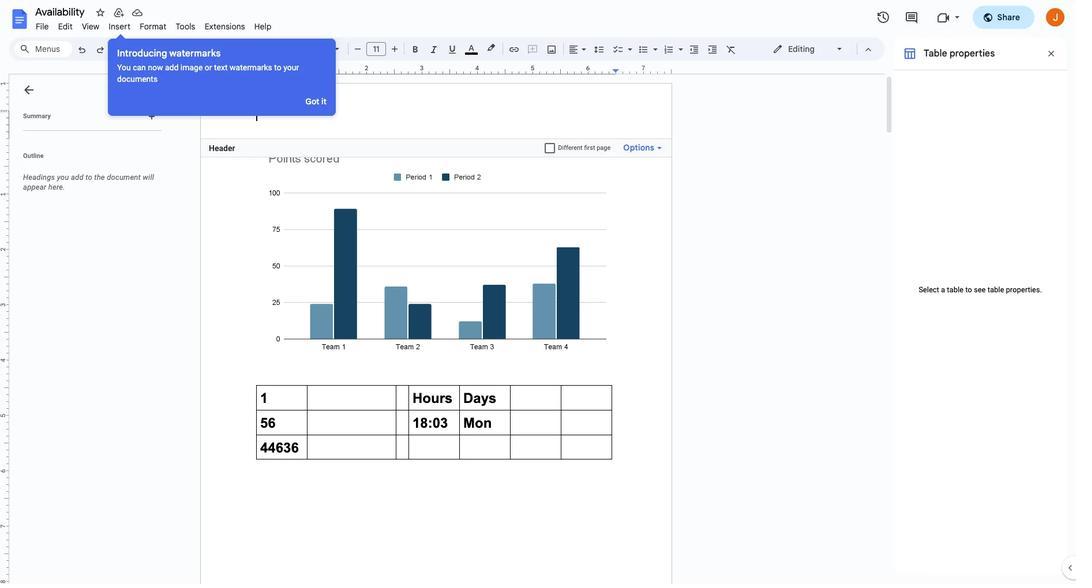 Task type: describe. For each thing, give the bounding box(es) containing it.
select a table to see table properties.
[[919, 286, 1042, 294]]

editing
[[788, 44, 815, 54]]

the
[[94, 173, 105, 182]]

will
[[143, 173, 154, 182]]

different
[[558, 144, 583, 152]]

select a table to see table properties. element
[[911, 286, 1050, 294]]

here.
[[48, 183, 65, 192]]

Rename text field
[[31, 5, 91, 18]]

insert image image
[[545, 41, 558, 57]]

appear
[[23, 183, 46, 192]]

text color image
[[465, 41, 478, 55]]

menu bar banner
[[0, 0, 1076, 585]]

introducing
[[117, 48, 167, 59]]

page
[[597, 144, 611, 152]]

introducing watermarks dialog
[[108, 33, 336, 116]]

right margin image
[[613, 65, 671, 74]]

highlight color image
[[485, 41, 497, 55]]

to inside 'introducing watermarks you can now add image or text watermarks to your documents'
[[274, 63, 281, 72]]

extensions menu item
[[200, 20, 250, 33]]

table
[[924, 48, 947, 59]]

header
[[209, 143, 235, 153]]

line & paragraph spacing image
[[592, 41, 606, 57]]

format menu item
[[135, 20, 171, 33]]

Font size text field
[[367, 42, 385, 56]]

document outline element
[[9, 74, 166, 585]]

got
[[305, 96, 319, 107]]

share
[[998, 12, 1020, 23]]

0 horizontal spatial watermarks
[[169, 48, 221, 59]]

properties.
[[1006, 286, 1042, 294]]

headings
[[23, 173, 55, 182]]

to for headings you add to the document will appear here.
[[86, 173, 92, 182]]

share button
[[973, 6, 1035, 29]]

application containing introducing watermarks
[[0, 0, 1076, 585]]

extensions
[[205, 21, 245, 32]]

select
[[919, 286, 939, 294]]

Star checkbox
[[92, 5, 108, 21]]

documents
[[117, 74, 158, 84]]

edit
[[58, 21, 73, 32]]

properties
[[950, 48, 995, 59]]

Font size field
[[366, 42, 391, 57]]

it
[[321, 96, 327, 107]]

editing button
[[765, 40, 852, 58]]

menu bar inside menu bar banner
[[31, 15, 276, 34]]

format
[[140, 21, 166, 32]]

outline
[[23, 152, 44, 160]]

got it button
[[305, 96, 327, 107]]



Task type: vqa. For each thing, say whether or not it's contained in the screenshot.
the left the add
yes



Task type: locate. For each thing, give the bounding box(es) containing it.
watermarks
[[169, 48, 221, 59], [230, 63, 272, 72]]

to
[[274, 63, 281, 72], [86, 173, 92, 182], [966, 286, 972, 294]]

1 vertical spatial watermarks
[[230, 63, 272, 72]]

first
[[584, 144, 595, 152]]

add right now
[[165, 63, 179, 72]]

edit menu item
[[53, 20, 77, 33]]

Different first page checkbox
[[545, 143, 555, 153]]

text
[[214, 63, 228, 72]]

table right a
[[947, 286, 964, 294]]

insert
[[109, 21, 131, 32]]

add inside 'introducing watermarks you can now add image or text watermarks to your documents'
[[165, 63, 179, 72]]

0 vertical spatial add
[[165, 63, 179, 72]]

different first page
[[558, 144, 611, 152]]

you
[[57, 173, 69, 182]]

2 horizontal spatial to
[[966, 286, 972, 294]]

to inside headings you add to the document will appear here.
[[86, 173, 92, 182]]

2 vertical spatial to
[[966, 286, 972, 294]]

watermarks right text
[[230, 63, 272, 72]]

document
[[107, 173, 141, 182]]

help
[[254, 21, 272, 32]]

see
[[974, 286, 986, 294]]

you
[[117, 63, 131, 72]]

a
[[941, 286, 945, 294]]

add
[[165, 63, 179, 72], [71, 173, 84, 182]]

watermarks up image
[[169, 48, 221, 59]]

mode and view toolbar
[[764, 38, 878, 61]]

1 horizontal spatial watermarks
[[230, 63, 272, 72]]

1 horizontal spatial to
[[274, 63, 281, 72]]

left margin image
[[201, 65, 259, 74]]

0 horizontal spatial add
[[71, 173, 84, 182]]

table right see
[[988, 286, 1004, 294]]

1 table from the left
[[947, 286, 964, 294]]

table
[[947, 286, 964, 294], [988, 286, 1004, 294]]

or
[[205, 63, 212, 72]]

tools
[[176, 21, 195, 32]]

view menu item
[[77, 20, 104, 33]]

to for select a table to see table properties.
[[966, 286, 972, 294]]

can
[[133, 63, 146, 72]]

now
[[148, 63, 163, 72]]

menu bar containing file
[[31, 15, 276, 34]]

1 vertical spatial to
[[86, 173, 92, 182]]

to inside table properties section
[[966, 286, 972, 294]]

table properties section
[[894, 38, 1067, 575]]

0 vertical spatial to
[[274, 63, 281, 72]]

view
[[82, 21, 99, 32]]

menu bar
[[31, 15, 276, 34]]

0 vertical spatial watermarks
[[169, 48, 221, 59]]

0 horizontal spatial table
[[947, 286, 964, 294]]

add right you
[[71, 173, 84, 182]]

options
[[623, 143, 654, 153]]

1 horizontal spatial add
[[165, 63, 179, 72]]

options button
[[619, 140, 666, 156]]

got it
[[305, 96, 327, 107]]

table properties
[[924, 48, 995, 59]]

summary heading
[[23, 112, 51, 121]]

1 horizontal spatial table
[[988, 286, 1004, 294]]

outline heading
[[9, 152, 166, 168]]

to left the
[[86, 173, 92, 182]]

to left your
[[274, 63, 281, 72]]

your
[[283, 63, 299, 72]]

help menu item
[[250, 20, 276, 33]]

1 vertical spatial add
[[71, 173, 84, 182]]

0 horizontal spatial to
[[86, 173, 92, 182]]

add inside headings you add to the document will appear here.
[[71, 173, 84, 182]]

introducing watermarks you can now add image or text watermarks to your documents
[[117, 48, 299, 84]]

2 table from the left
[[988, 286, 1004, 294]]

application
[[0, 0, 1076, 585]]

to left see
[[966, 286, 972, 294]]

summary
[[23, 113, 51, 120]]

image
[[181, 63, 203, 72]]

Menus field
[[14, 41, 72, 57]]

file
[[36, 21, 49, 32]]

main toolbar
[[72, 0, 740, 545]]

insert menu item
[[104, 20, 135, 33]]

file menu item
[[31, 20, 53, 33]]

headings you add to the document will appear here.
[[23, 173, 154, 192]]

tools menu item
[[171, 20, 200, 33]]



